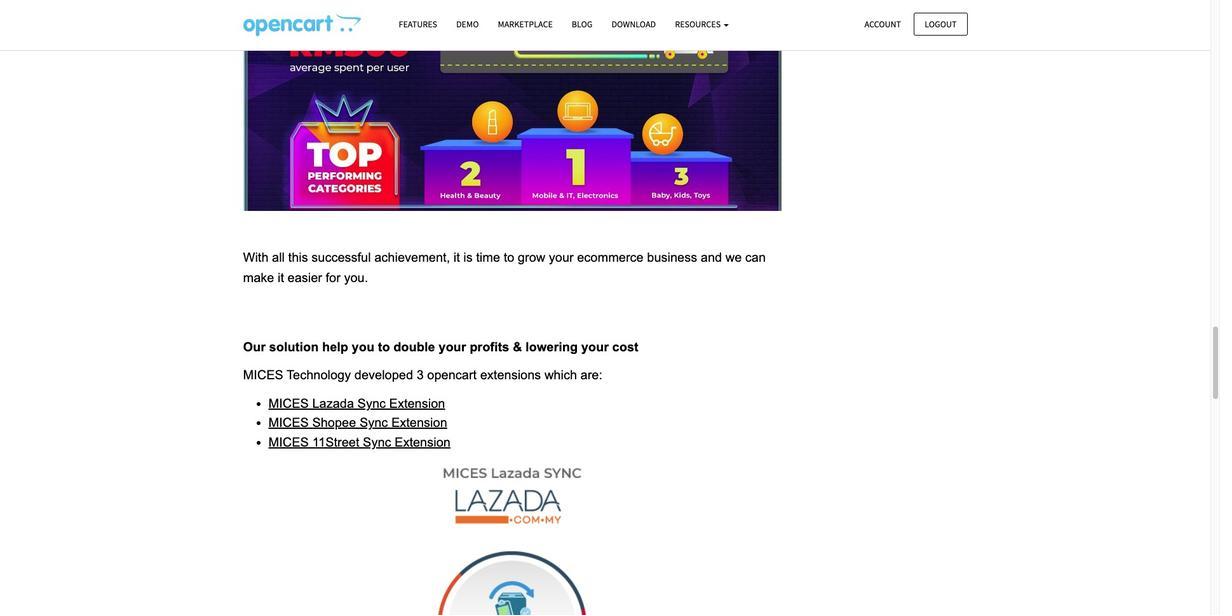 Task type: locate. For each thing, give the bounding box(es) containing it.
sync up mices 11street sync extension link
[[360, 416, 388, 430]]

3
[[417, 368, 424, 382]]

it down all
[[278, 271, 284, 285]]

profits
[[470, 340, 510, 354]]

technology
[[287, 368, 351, 382]]

which
[[545, 368, 577, 382]]

help
[[322, 340, 349, 354]]

mices lazada sync extension link
[[269, 397, 445, 411]]

to right the time
[[504, 251, 515, 265]]

1 horizontal spatial to
[[504, 251, 515, 265]]

logout
[[925, 18, 957, 30]]

sync down mices shopee sync extension link
[[363, 436, 391, 450]]

sync up mices shopee sync extension link
[[358, 397, 386, 411]]

features
[[399, 18, 438, 30]]

your up are:
[[582, 340, 609, 354]]

all
[[272, 251, 285, 265]]

your inside with all this successful achievement, it is time to grow your ecommerce business and we can make it easier for you.
[[549, 251, 574, 265]]

0 horizontal spatial your
[[439, 340, 467, 354]]

it
[[454, 251, 460, 265], [278, 271, 284, 285]]

mices lazada sync extension mices shopee sync extension mices 11street sync extension
[[269, 397, 451, 450]]

2 horizontal spatial your
[[582, 340, 609, 354]]

to right you
[[378, 340, 390, 354]]

0 vertical spatial to
[[504, 251, 515, 265]]

mices 11street sync extension link
[[269, 436, 451, 450]]

to inside with all this successful achievement, it is time to grow your ecommerce business and we can make it easier for you.
[[504, 251, 515, 265]]

your
[[549, 251, 574, 265], [439, 340, 467, 354], [582, 340, 609, 354]]

mices left shopee
[[269, 416, 309, 430]]

2 vertical spatial extension
[[395, 436, 451, 450]]

account link
[[854, 12, 913, 36]]

time
[[476, 251, 501, 265]]

resources link
[[666, 13, 739, 36]]

download
[[612, 18, 656, 30]]

mices
[[243, 368, 284, 382], [269, 397, 309, 411], [269, 416, 309, 430], [269, 436, 309, 450]]

1 vertical spatial to
[[378, 340, 390, 354]]

mices down our
[[243, 368, 284, 382]]

make
[[243, 271, 274, 285]]

11street
[[312, 436, 360, 450]]

your up opencart
[[439, 340, 467, 354]]

1 horizontal spatial your
[[549, 251, 574, 265]]

1 vertical spatial it
[[278, 271, 284, 285]]

0 horizontal spatial to
[[378, 340, 390, 354]]

marketplace
[[498, 18, 553, 30]]

sync
[[358, 397, 386, 411], [360, 416, 388, 430], [363, 436, 391, 450]]

your right grow
[[549, 251, 574, 265]]

2 vertical spatial sync
[[363, 436, 391, 450]]

our solution help you to double your profits & lowering your cost
[[243, 340, 639, 354]]

it left is
[[454, 251, 460, 265]]

current trend of  ecommerce in malaysia image
[[243, 13, 361, 36]]

ecommerce
[[578, 251, 644, 265]]

extension
[[390, 397, 445, 411], [392, 416, 448, 430], [395, 436, 451, 450]]

your for time
[[549, 251, 574, 265]]

easier
[[288, 271, 322, 285]]

0 horizontal spatial it
[[278, 271, 284, 285]]

0 vertical spatial it
[[454, 251, 460, 265]]

can
[[746, 251, 766, 265]]

cost
[[613, 340, 639, 354]]

to
[[504, 251, 515, 265], [378, 340, 390, 354]]

logout link
[[915, 12, 968, 36]]

opencart
[[428, 368, 477, 382]]

with all this successful achievement, it is time to grow your ecommerce business and we can make it easier for you.
[[243, 251, 770, 285]]



Task type: describe. For each thing, give the bounding box(es) containing it.
mices left 11street on the left of the page
[[269, 436, 309, 450]]

download link
[[603, 13, 666, 36]]

1 horizontal spatial it
[[454, 251, 460, 265]]

business
[[648, 251, 698, 265]]

your for profits
[[582, 340, 609, 354]]

are:
[[581, 368, 603, 382]]

1 vertical spatial sync
[[360, 416, 388, 430]]

demo link
[[447, 13, 489, 36]]

you
[[352, 340, 375, 354]]

&
[[513, 340, 522, 354]]

this
[[288, 251, 308, 265]]

lazada
[[312, 397, 354, 411]]

mices technology developed 3 opencart extensions which are:
[[243, 368, 603, 382]]

mices shopee sync extension link
[[269, 416, 448, 430]]

resources
[[675, 18, 723, 30]]

for
[[326, 271, 341, 285]]

and
[[701, 251, 723, 265]]

0 vertical spatial sync
[[358, 397, 386, 411]]

mices down technology
[[269, 397, 309, 411]]

demo
[[457, 18, 479, 30]]

extensions
[[481, 368, 541, 382]]

successful
[[312, 251, 371, 265]]

double
[[394, 340, 435, 354]]

developed
[[355, 368, 413, 382]]

achievement,
[[375, 251, 450, 265]]

blog link
[[563, 13, 603, 36]]

with
[[243, 251, 269, 265]]

solution
[[269, 340, 319, 354]]

0 vertical spatial extension
[[390, 397, 445, 411]]

1 vertical spatial extension
[[392, 416, 448, 430]]

lowering
[[526, 340, 578, 354]]

grow
[[518, 251, 546, 265]]

is
[[464, 251, 473, 265]]

you.
[[344, 271, 368, 285]]

blog
[[572, 18, 593, 30]]

shopee
[[312, 416, 356, 430]]

features link
[[390, 13, 447, 36]]

our
[[243, 340, 266, 354]]

account
[[865, 18, 902, 30]]

marketplace link
[[489, 13, 563, 36]]

we
[[726, 251, 742, 265]]



Task type: vqa. For each thing, say whether or not it's contained in the screenshot.
paypal Image to the top
no



